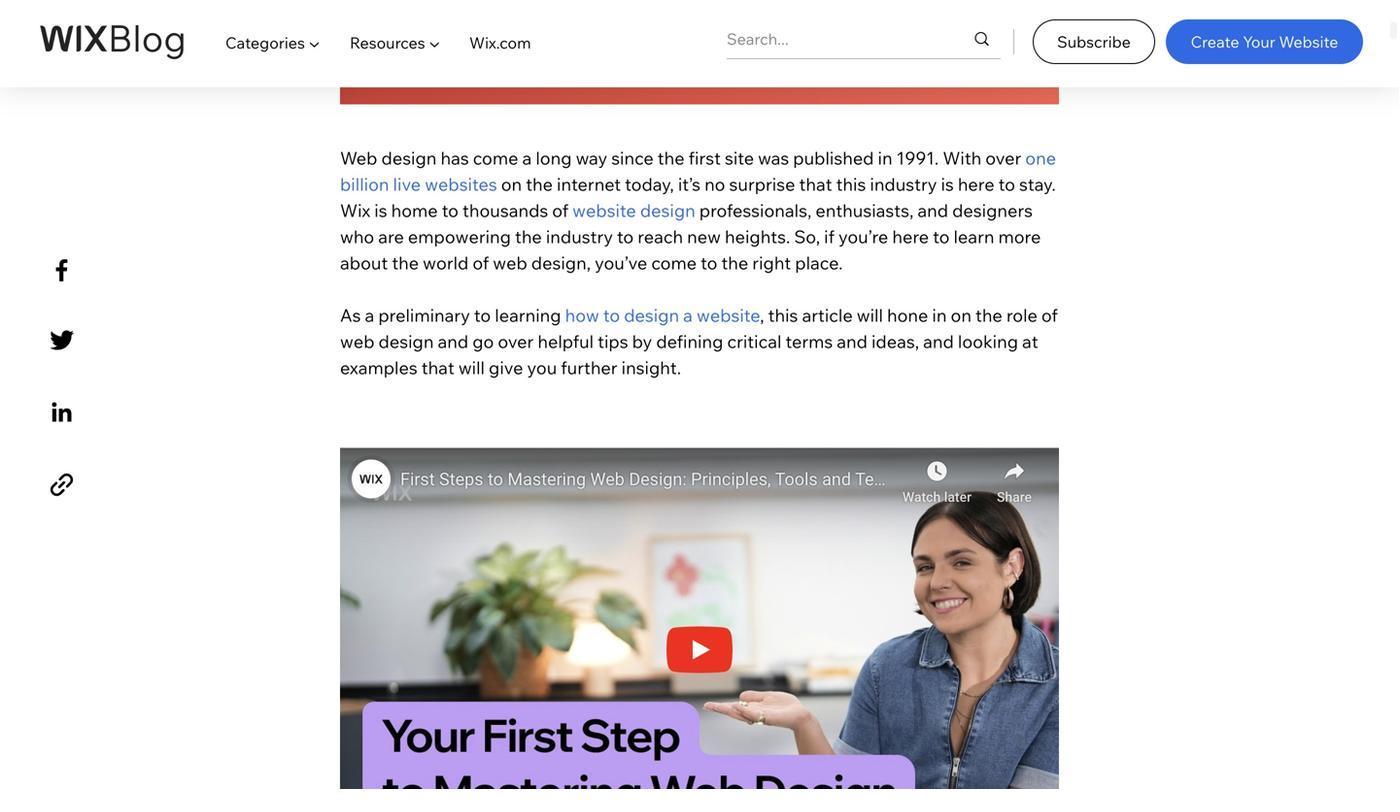 Task type: vqa. For each thing, say whether or not it's contained in the screenshot.
edit button within the Home Goods Store group
no



Task type: describe. For each thing, give the bounding box(es) containing it.
wix
[[340, 200, 370, 222]]

to up "tips"
[[603, 305, 620, 326]]

design inside , this article will hone in on the role of web design and go over helpful tips by defining critical terms and ideas, and looking at examples that will give you further insight.
[[378, 331, 434, 353]]

industry inside on the internet today, it's no surprise that this industry is here to stay. wix is home to thousands of
[[870, 173, 937, 195]]

copy link of the article image
[[45, 469, 79, 503]]

hone
[[887, 305, 928, 326]]

new
[[687, 226, 721, 248]]

since
[[611, 147, 654, 169]]

,
[[760, 305, 764, 326]]

categories ▼
[[225, 33, 320, 52]]

to up designers
[[998, 173, 1015, 195]]

1 vertical spatial website
[[697, 305, 760, 326]]

come inside professionals, enthusiasts, and designers who are empowering the industry to reach new heights. so, if you're here to learn more about the world of web design, you've come to the right place.
[[651, 252, 697, 274]]

and left go
[[438, 331, 468, 353]]

design up live
[[381, 147, 437, 169]]

article
[[802, 305, 853, 326]]

by
[[632, 331, 652, 353]]

1991.
[[896, 147, 939, 169]]

professionals, enthusiasts, and designers who are empowering the industry to reach new heights. so, if you're here to learn more about the world of web design, you've come to the right place.
[[340, 200, 1045, 274]]

you've
[[595, 252, 647, 274]]

copy link of the article image
[[45, 469, 79, 503]]

web design has come a long way since the first site was published in 1991. with over
[[340, 147, 1021, 169]]

you're
[[839, 226, 888, 248]]

here inside on the internet today, it's no surprise that this industry is here to stay. wix is home to thousands of
[[958, 173, 995, 195]]

give
[[489, 357, 523, 379]]

at
[[1022, 331, 1038, 353]]

0 vertical spatial over
[[986, 147, 1021, 169]]

0 horizontal spatial website
[[572, 200, 636, 222]]

and down hone
[[923, 331, 954, 353]]

this inside on the internet today, it's no surprise that this industry is here to stay. wix is home to thousands of
[[836, 173, 866, 195]]

create your website link
[[1166, 19, 1363, 64]]

world
[[423, 252, 469, 274]]

0 horizontal spatial a
[[365, 305, 374, 326]]

no
[[704, 173, 725, 195]]

first
[[689, 147, 721, 169]]

websites
[[425, 173, 497, 195]]

billion
[[340, 173, 389, 195]]

about
[[340, 252, 388, 274]]

1 horizontal spatial a
[[522, 147, 532, 169]]

to up you've
[[617, 226, 634, 248]]

was
[[758, 147, 789, 169]]

terms
[[786, 331, 833, 353]]

design,
[[531, 252, 591, 274]]

looking
[[958, 331, 1018, 353]]

create
[[1191, 32, 1239, 51]]

website design link
[[569, 200, 695, 222]]

as
[[340, 305, 361, 326]]

of inside , this article will hone in on the role of web design and go over helpful tips by defining critical terms and ideas, and looking at examples that will give you further insight.
[[1041, 305, 1058, 326]]

heights.
[[725, 226, 790, 248]]

with
[[943, 147, 982, 169]]

more
[[998, 226, 1041, 248]]

are
[[378, 226, 404, 248]]

design up reach
[[640, 200, 695, 222]]

right
[[752, 252, 791, 274]]

website
[[1279, 32, 1338, 51]]

web
[[340, 147, 377, 169]]

defining
[[656, 331, 723, 353]]

in inside , this article will hone in on the role of web design and go over helpful tips by defining critical terms and ideas, and looking at examples that will give you further insight.
[[932, 305, 947, 326]]

create your website
[[1191, 32, 1338, 51]]

resources  ▼
[[350, 33, 440, 52]]

enthusiasts,
[[816, 200, 914, 222]]

who
[[340, 226, 374, 248]]

that inside on the internet today, it's no surprise that this industry is here to stay. wix is home to thousands of
[[799, 173, 832, 195]]

how
[[565, 305, 599, 326]]

thousands
[[463, 200, 548, 222]]

▼ for resources  ▼
[[429, 33, 440, 52]]

share article on facebook image
[[45, 254, 79, 288]]

Search... search field
[[727, 19, 934, 58]]

of inside professionals, enthusiasts, and designers who are empowering the industry to reach new heights. so, if you're here to learn more about the world of web design, you've come to the right place.
[[473, 252, 489, 274]]

so,
[[794, 226, 820, 248]]

role
[[1006, 305, 1038, 326]]

your
[[1243, 32, 1276, 51]]

to down new
[[701, 252, 717, 274]]

preliminary
[[378, 305, 470, 326]]

you
[[527, 357, 557, 379]]

to up go
[[474, 305, 491, 326]]



Task type: locate. For each thing, give the bounding box(es) containing it.
come down reach
[[651, 252, 697, 274]]

will up ideas,
[[857, 305, 883, 326]]

a
[[522, 147, 532, 169], [365, 305, 374, 326], [683, 305, 693, 326]]

1 vertical spatial web
[[340, 331, 375, 353]]

, this article will hone in on the role of web design and go over helpful tips by defining critical terms and ideas, and looking at examples that will give you further insight.
[[340, 305, 1062, 379]]

1 horizontal spatial website
[[697, 305, 760, 326]]

web inside professionals, enthusiasts, and designers who are empowering the industry to reach new heights. so, if you're here to learn more about the world of web design, you've come to the right place.
[[493, 252, 527, 274]]

subscribe link
[[1033, 19, 1155, 64]]

2 horizontal spatial of
[[1041, 305, 1058, 326]]

▼ for categories ▼
[[308, 33, 320, 52]]

the up it's in the top of the page
[[658, 147, 685, 169]]

1 vertical spatial in
[[932, 305, 947, 326]]

what is web design? image
[[340, 0, 1059, 104]]

website
[[572, 200, 636, 222], [697, 305, 760, 326]]

1 vertical spatial this
[[768, 305, 798, 326]]

if
[[824, 226, 835, 248]]

over
[[986, 147, 1021, 169], [498, 331, 534, 353]]

empowering
[[408, 226, 511, 248]]

this up enthusiasts,
[[836, 173, 866, 195]]

1 horizontal spatial will
[[857, 305, 883, 326]]

0 horizontal spatial over
[[498, 331, 534, 353]]

wix.com link
[[455, 16, 546, 70]]

here
[[958, 173, 995, 195], [892, 226, 929, 248]]

helpful
[[538, 331, 594, 353]]

in left 1991.
[[878, 147, 893, 169]]

1 vertical spatial is
[[374, 200, 387, 222]]

insight.
[[621, 357, 681, 379]]

will
[[857, 305, 883, 326], [458, 357, 485, 379]]

to left learn
[[933, 226, 950, 248]]

that inside , this article will hone in on the role of web design and go over helpful tips by defining critical terms and ideas, and looking at examples that will give you further insight.
[[421, 357, 455, 379]]

come right "has"
[[473, 147, 518, 169]]

1 ▼ from the left
[[308, 33, 320, 52]]

it's
[[678, 173, 701, 195]]

1 horizontal spatial web
[[493, 252, 527, 274]]

a up defining
[[683, 305, 693, 326]]

published
[[793, 147, 874, 169]]

is right wix
[[374, 200, 387, 222]]

will down go
[[458, 357, 485, 379]]

is down with
[[941, 173, 954, 195]]

on up thousands
[[501, 173, 522, 195]]

1 vertical spatial industry
[[546, 226, 613, 248]]

on
[[501, 173, 522, 195], [951, 305, 972, 326]]

learn
[[954, 226, 994, 248]]

of right role
[[1041, 305, 1058, 326]]

0 horizontal spatial ▼
[[308, 33, 320, 52]]

subscribe
[[1057, 32, 1131, 51]]

wix.com
[[469, 33, 531, 52]]

web inside , this article will hone in on the role of web design and go over helpful tips by defining critical terms and ideas, and looking at examples that will give you further insight.
[[340, 331, 375, 353]]

website design
[[569, 200, 695, 222]]

the down long
[[526, 173, 553, 195]]

▼ right categories
[[308, 33, 320, 52]]

design
[[381, 147, 437, 169], [640, 200, 695, 222], [624, 305, 679, 326], [378, 331, 434, 353]]

0 vertical spatial industry
[[870, 173, 937, 195]]

over inside , this article will hone in on the role of web design and go over helpful tips by defining critical terms and ideas, and looking at examples that will give you further insight.
[[498, 331, 534, 353]]

0 vertical spatial on
[[501, 173, 522, 195]]

0 horizontal spatial that
[[421, 357, 455, 379]]

one
[[1025, 147, 1056, 169]]

0 horizontal spatial web
[[340, 331, 375, 353]]

way
[[576, 147, 607, 169]]

industry up design,
[[546, 226, 613, 248]]

go
[[472, 331, 494, 353]]

1 vertical spatial over
[[498, 331, 534, 353]]

the down heights.
[[721, 252, 748, 274]]

categories
[[225, 33, 305, 52]]

that down preliminary
[[421, 357, 455, 379]]

0 horizontal spatial here
[[892, 226, 929, 248]]

in right hone
[[932, 305, 947, 326]]

on inside , this article will hone in on the role of web design and go over helpful tips by defining critical terms and ideas, and looking at examples that will give you further insight.
[[951, 305, 972, 326]]

the down are
[[392, 252, 419, 274]]

in
[[878, 147, 893, 169], [932, 305, 947, 326]]

the inside , this article will hone in on the role of web design and go over helpful tips by defining critical terms and ideas, and looking at examples that will give you further insight.
[[975, 305, 1003, 326]]

stay.
[[1019, 173, 1056, 195]]

reach
[[638, 226, 683, 248]]

▼
[[308, 33, 320, 52], [429, 33, 440, 52]]

resources
[[350, 33, 425, 52]]

here down with
[[958, 173, 995, 195]]

1 vertical spatial on
[[951, 305, 972, 326]]

share article on linkedin image
[[45, 396, 79, 430]]

design down preliminary
[[378, 331, 434, 353]]

web
[[493, 252, 527, 274], [340, 331, 375, 353]]

one billion live websites link
[[340, 147, 1060, 195]]

0 horizontal spatial industry
[[546, 226, 613, 248]]

0 vertical spatial here
[[958, 173, 995, 195]]

and down 1991.
[[918, 200, 948, 222]]

today,
[[625, 173, 674, 195]]

the up looking
[[975, 305, 1003, 326]]

the inside on the internet today, it's no surprise that this industry is here to stay. wix is home to thousands of
[[526, 173, 553, 195]]

0 vertical spatial of
[[552, 200, 569, 222]]

professionals,
[[699, 200, 812, 222]]

examples
[[340, 357, 418, 379]]

on inside on the internet today, it's no surprise that this industry is here to stay. wix is home to thousands of
[[501, 173, 522, 195]]

long
[[536, 147, 572, 169]]

a right as
[[365, 305, 374, 326]]

this
[[836, 173, 866, 195], [768, 305, 798, 326]]

of down 'internet'
[[552, 200, 569, 222]]

and down article
[[837, 331, 868, 353]]

of down empowering
[[473, 252, 489, 274]]

0 vertical spatial in
[[878, 147, 893, 169]]

share article on linkedin image
[[45, 396, 79, 430]]

1 horizontal spatial industry
[[870, 173, 937, 195]]

that down published
[[799, 173, 832, 195]]

0 horizontal spatial on
[[501, 173, 522, 195]]

one billion live websites
[[340, 147, 1060, 195]]

over up 'give'
[[498, 331, 534, 353]]

1 horizontal spatial is
[[941, 173, 954, 195]]

1 horizontal spatial that
[[799, 173, 832, 195]]

how to design a website link
[[565, 305, 760, 326]]

0 vertical spatial come
[[473, 147, 518, 169]]

of
[[552, 200, 569, 222], [473, 252, 489, 274], [1041, 305, 1058, 326]]

industry down 1991.
[[870, 173, 937, 195]]

critical
[[727, 331, 782, 353]]

has
[[441, 147, 469, 169]]

industry inside professionals, enthusiasts, and designers who are empowering the industry to reach new heights. so, if you're here to learn more about the world of web design, you've come to the right place.
[[546, 226, 613, 248]]

surprise
[[729, 173, 795, 195]]

0 vertical spatial web
[[493, 252, 527, 274]]

further
[[561, 357, 618, 379]]

0 horizontal spatial is
[[374, 200, 387, 222]]

ideas,
[[872, 331, 919, 353]]

website up critical
[[697, 305, 760, 326]]

share article on twitter image
[[45, 324, 79, 358], [45, 324, 79, 358]]

0 vertical spatial this
[[836, 173, 866, 195]]

web down as
[[340, 331, 375, 353]]

None search field
[[727, 19, 1001, 58]]

website down 'internet'
[[572, 200, 636, 222]]

1 vertical spatial come
[[651, 252, 697, 274]]

1 horizontal spatial on
[[951, 305, 972, 326]]

this inside , this article will hone in on the role of web design and go over helpful tips by defining critical terms and ideas, and looking at examples that will give you further insight.
[[768, 305, 798, 326]]

and
[[918, 200, 948, 222], [438, 331, 468, 353], [837, 331, 868, 353], [923, 331, 954, 353]]

design up the by
[[624, 305, 679, 326]]

come
[[473, 147, 518, 169], [651, 252, 697, 274]]

2 vertical spatial of
[[1041, 305, 1058, 326]]

site
[[725, 147, 754, 169]]

0 vertical spatial is
[[941, 173, 954, 195]]

0 horizontal spatial come
[[473, 147, 518, 169]]

is
[[941, 173, 954, 195], [374, 200, 387, 222]]

over left one
[[986, 147, 1021, 169]]

and inside professionals, enthusiasts, and designers who are empowering the industry to reach new heights. so, if you're here to learn more about the world of web design, you've come to the right place.
[[918, 200, 948, 222]]

0 vertical spatial that
[[799, 173, 832, 195]]

1 vertical spatial here
[[892, 226, 929, 248]]

1 horizontal spatial this
[[836, 173, 866, 195]]

0 horizontal spatial will
[[458, 357, 485, 379]]

as a preliminary to learning how to design a website
[[340, 305, 760, 326]]

here right you're
[[892, 226, 929, 248]]

on up looking
[[951, 305, 972, 326]]

internet
[[557, 173, 621, 195]]

of inside on the internet today, it's no surprise that this industry is here to stay. wix is home to thousands of
[[552, 200, 569, 222]]

▼ right resources
[[429, 33, 440, 52]]

1 vertical spatial of
[[473, 252, 489, 274]]

1 vertical spatial will
[[458, 357, 485, 379]]

this right ,
[[768, 305, 798, 326]]

tips
[[598, 331, 628, 353]]

1 horizontal spatial here
[[958, 173, 995, 195]]

a left long
[[522, 147, 532, 169]]

1 horizontal spatial come
[[651, 252, 697, 274]]

to
[[998, 173, 1015, 195], [442, 200, 459, 222], [617, 226, 634, 248], [933, 226, 950, 248], [701, 252, 717, 274], [474, 305, 491, 326], [603, 305, 620, 326]]

the
[[658, 147, 685, 169], [526, 173, 553, 195], [515, 226, 542, 248], [392, 252, 419, 274], [721, 252, 748, 274], [975, 305, 1003, 326]]

0 horizontal spatial this
[[768, 305, 798, 326]]

here inside professionals, enthusiasts, and designers who are empowering the industry to reach new heights. so, if you're here to learn more about the world of web design, you've come to the right place.
[[892, 226, 929, 248]]

designers
[[952, 200, 1033, 222]]

2 horizontal spatial a
[[683, 305, 693, 326]]

1 vertical spatial that
[[421, 357, 455, 379]]

home
[[391, 200, 438, 222]]

that
[[799, 173, 832, 195], [421, 357, 455, 379]]

the down thousands
[[515, 226, 542, 248]]

2 ▼ from the left
[[429, 33, 440, 52]]

to up empowering
[[442, 200, 459, 222]]

share article on facebook image
[[45, 254, 79, 288]]

1 horizontal spatial over
[[986, 147, 1021, 169]]

place.
[[795, 252, 843, 274]]

0 vertical spatial website
[[572, 200, 636, 222]]

on the internet today, it's no surprise that this industry is here to stay. wix is home to thousands of
[[340, 173, 1060, 222]]

0 horizontal spatial in
[[878, 147, 893, 169]]

learning
[[495, 305, 561, 326]]

web left design,
[[493, 252, 527, 274]]

1 horizontal spatial ▼
[[429, 33, 440, 52]]

1 horizontal spatial of
[[552, 200, 569, 222]]

0 vertical spatial will
[[857, 305, 883, 326]]

0 horizontal spatial of
[[473, 252, 489, 274]]

live
[[393, 173, 421, 195]]

1 horizontal spatial in
[[932, 305, 947, 326]]



